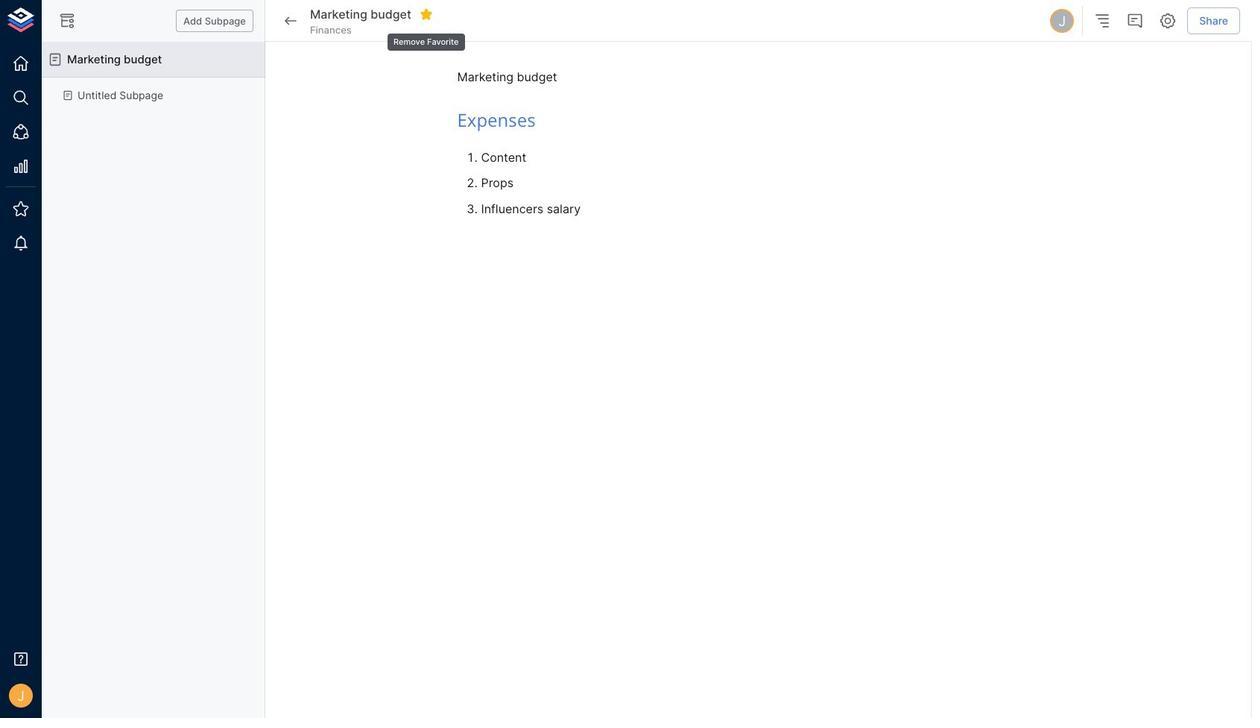 Task type: describe. For each thing, give the bounding box(es) containing it.
go back image
[[282, 12, 300, 30]]



Task type: vqa. For each thing, say whether or not it's contained in the screenshot.
Settings IMAGE
yes



Task type: locate. For each thing, give the bounding box(es) containing it.
comments image
[[1127, 12, 1145, 30]]

settings image
[[1160, 12, 1178, 30]]

hide wiki image
[[58, 12, 76, 30]]

table of contents image
[[1094, 12, 1112, 30]]

remove favorite image
[[420, 7, 433, 21]]

tooltip
[[386, 23, 466, 52]]



